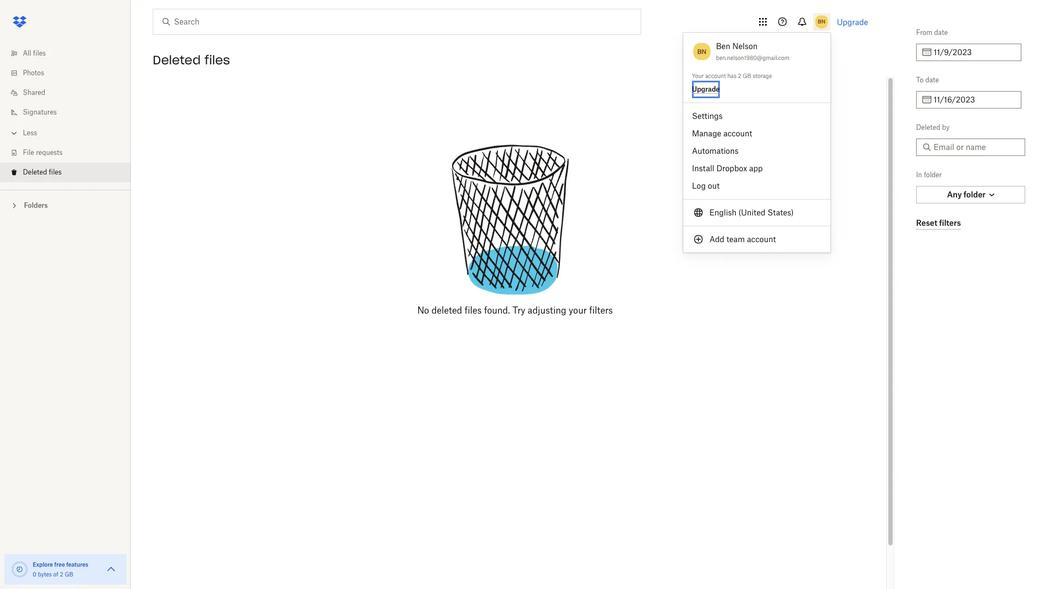Task type: vqa. For each thing, say whether or not it's contained in the screenshot.
Anytime access
no



Task type: locate. For each thing, give the bounding box(es) containing it.
0 horizontal spatial gb
[[65, 571, 73, 578]]

1 vertical spatial date
[[926, 76, 939, 84]]

app
[[749, 164, 763, 173]]

deleted files link
[[9, 163, 131, 182]]

1 horizontal spatial upgrade
[[837, 17, 869, 26]]

install dropbox app
[[692, 164, 763, 173]]

automations
[[692, 146, 739, 155]]

shared
[[23, 88, 45, 97]]

your account has 2 gb storage
[[692, 73, 772, 79]]

out
[[708, 181, 720, 190]]

upgrade
[[837, 17, 869, 26], [692, 85, 720, 93]]

all files
[[23, 49, 46, 57]]

explore free features 0 bytes of 2 gb
[[33, 561, 88, 578]]

0 horizontal spatial deleted
[[23, 168, 47, 176]]

dropbox image
[[9, 11, 31, 33]]

account
[[705, 73, 726, 79], [724, 129, 753, 138], [747, 235, 776, 244]]

upgrade button
[[692, 85, 720, 94]]

files
[[33, 49, 46, 57], [205, 52, 230, 68], [49, 168, 62, 176], [465, 305, 482, 316]]

0 horizontal spatial deleted files
[[23, 168, 62, 176]]

0 vertical spatial account
[[705, 73, 726, 79]]

gb right has
[[743, 73, 752, 79]]

1 vertical spatial deleted
[[917, 123, 941, 131]]

all files link
[[9, 44, 131, 63]]

upgrade link
[[837, 17, 869, 26]]

states)
[[768, 208, 794, 217]]

1 horizontal spatial deleted files
[[153, 52, 230, 68]]

deleted by
[[917, 123, 950, 131]]

gb
[[743, 73, 752, 79], [65, 571, 73, 578]]

0 vertical spatial 2
[[738, 73, 742, 79]]

less image
[[9, 128, 20, 139]]

date
[[935, 28, 948, 37], [926, 76, 939, 84]]

account for manage
[[724, 129, 753, 138]]

gb inside the explore free features 0 bytes of 2 gb
[[65, 571, 73, 578]]

folders
[[24, 201, 48, 209]]

deleted
[[153, 52, 201, 68], [917, 123, 941, 131], [23, 168, 47, 176]]

free
[[54, 561, 65, 568]]

to date
[[917, 76, 939, 84]]

date right to on the top right of the page
[[926, 76, 939, 84]]

choose a language: image
[[692, 206, 705, 219]]

manage account
[[692, 129, 753, 138]]

upgrade down your
[[692, 85, 720, 93]]

0 horizontal spatial 2
[[60, 571, 63, 578]]

account down settings link
[[724, 129, 753, 138]]

storage
[[753, 73, 772, 79]]

1 vertical spatial account
[[724, 129, 753, 138]]

2 right of at the bottom
[[60, 571, 63, 578]]

your
[[692, 73, 704, 79]]

from date
[[917, 28, 948, 37]]

1 vertical spatial 2
[[60, 571, 63, 578]]

To date text field
[[934, 94, 1015, 106]]

1 vertical spatial upgrade
[[692, 85, 720, 93]]

date right from
[[935, 28, 948, 37]]

photos
[[23, 69, 44, 77]]

no deleted files found. try adjusting your filters
[[417, 305, 613, 316]]

photos link
[[9, 63, 131, 83]]

2 vertical spatial account
[[747, 235, 776, 244]]

2
[[738, 73, 742, 79], [60, 571, 63, 578]]

features
[[66, 561, 88, 568]]

1 vertical spatial deleted files
[[23, 168, 62, 176]]

0 vertical spatial deleted
[[153, 52, 201, 68]]

0 vertical spatial date
[[935, 28, 948, 37]]

account for your
[[705, 73, 726, 79]]

account right team
[[747, 235, 776, 244]]

in folder
[[917, 171, 942, 179]]

team
[[727, 235, 745, 244]]

0 vertical spatial gb
[[743, 73, 752, 79]]

folders button
[[0, 197, 131, 213]]

2 right has
[[738, 73, 742, 79]]

2 vertical spatial deleted
[[23, 168, 47, 176]]

deleted files
[[153, 52, 230, 68], [23, 168, 62, 176]]

deleted files inside list item
[[23, 168, 62, 176]]

1 horizontal spatial 2
[[738, 73, 742, 79]]

list
[[0, 37, 131, 190]]

file
[[23, 148, 34, 157]]

upgrade right account menu icon
[[837, 17, 869, 26]]

bn button
[[692, 40, 712, 63]]

1 horizontal spatial gb
[[743, 73, 752, 79]]

log out link
[[684, 177, 831, 195]]

1 vertical spatial gb
[[65, 571, 73, 578]]

manage
[[692, 129, 722, 138]]

0 horizontal spatial upgrade
[[692, 85, 720, 93]]

in
[[917, 171, 922, 179]]

signatures link
[[9, 103, 131, 122]]

1 horizontal spatial deleted
[[153, 52, 201, 68]]

list containing all files
[[0, 37, 131, 190]]

manage account link
[[684, 125, 831, 142]]

to
[[917, 76, 924, 84]]

explore
[[33, 561, 53, 568]]

0 vertical spatial deleted files
[[153, 52, 230, 68]]

From date text field
[[934, 46, 1015, 58]]

ben
[[716, 41, 731, 51]]

account left has
[[705, 73, 726, 79]]

try
[[513, 305, 526, 316]]

files inside list item
[[49, 168, 62, 176]]

gb down features
[[65, 571, 73, 578]]



Task type: describe. For each thing, give the bounding box(es) containing it.
adjusting
[[528, 305, 567, 316]]

automations link
[[684, 142, 831, 160]]

by
[[942, 123, 950, 131]]

settings link
[[684, 107, 831, 125]]

your
[[569, 305, 587, 316]]

nelson
[[733, 41, 758, 51]]

quota usage element
[[11, 561, 28, 578]]

file requests
[[23, 148, 63, 157]]

add team account
[[710, 235, 776, 244]]

less
[[23, 129, 37, 137]]

2 horizontal spatial deleted
[[917, 123, 941, 131]]

requests
[[36, 148, 63, 157]]

deleted files list item
[[0, 163, 131, 182]]

folder
[[924, 171, 942, 179]]

ben nelson ben.nelson1980@gmail.com
[[716, 41, 790, 61]]

account menu image
[[813, 13, 831, 31]]

file requests link
[[9, 143, 131, 163]]

bytes
[[38, 571, 52, 578]]

english (united states) menu item
[[684, 204, 831, 221]]

shared link
[[9, 83, 131, 103]]

date for from date
[[935, 28, 948, 37]]

english (united states)
[[710, 208, 794, 217]]

from
[[917, 28, 933, 37]]

bn
[[698, 47, 707, 56]]

log
[[692, 181, 706, 190]]

no
[[417, 305, 429, 316]]

english
[[710, 208, 737, 217]]

deleted inside list item
[[23, 168, 47, 176]]

2 inside the explore free features 0 bytes of 2 gb
[[60, 571, 63, 578]]

add
[[710, 235, 725, 244]]

deleted
[[432, 305, 462, 316]]

filters
[[589, 305, 613, 316]]

ben.nelson1980@gmail.com
[[716, 55, 790, 61]]

0
[[33, 571, 36, 578]]

found.
[[484, 305, 510, 316]]

has
[[728, 73, 737, 79]]

all
[[23, 49, 31, 57]]

0 vertical spatial upgrade
[[837, 17, 869, 26]]

signatures
[[23, 108, 57, 116]]

(united
[[739, 208, 766, 217]]

of
[[53, 571, 58, 578]]

add team account link
[[684, 231, 831, 248]]

date for to date
[[926, 76, 939, 84]]

settings
[[692, 111, 723, 121]]

dropbox
[[717, 164, 747, 173]]

log out
[[692, 181, 720, 190]]

install
[[692, 164, 715, 173]]



